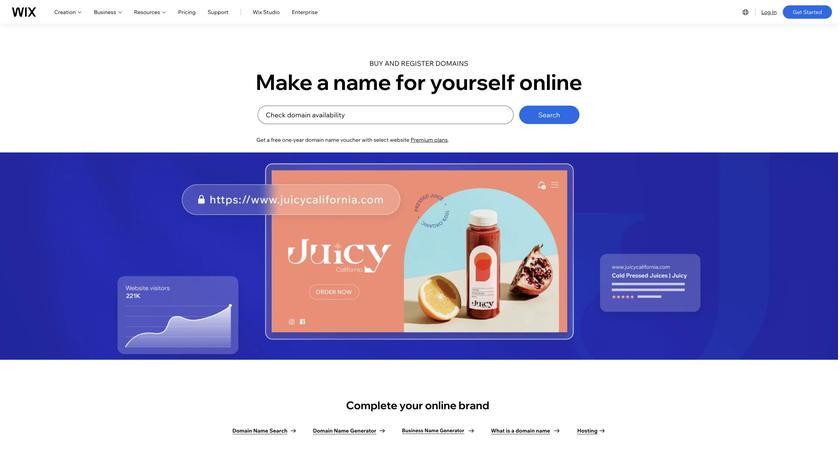 Task type: locate. For each thing, give the bounding box(es) containing it.
get started
[[793, 9, 822, 15]]

images of a graph, a bottle of juice with fresh fruit beside it and search engine results. image
[[0, 153, 838, 360]]

0 horizontal spatial a
[[267, 137, 270, 143]]

business inside 'link'
[[402, 428, 423, 434]]

log in link
[[761, 8, 777, 16]]

name for business name generator
[[425, 428, 439, 434]]

voucher
[[340, 137, 361, 143]]

domain right is
[[516, 428, 535, 434]]

1 vertical spatial online
[[425, 399, 457, 412]]

1 horizontal spatial business
[[402, 428, 423, 434]]

1 horizontal spatial domain
[[516, 428, 535, 434]]

domain right year
[[305, 137, 324, 143]]

2 horizontal spatial name
[[425, 428, 439, 434]]

get left started
[[793, 9, 802, 15]]

0 vertical spatial get
[[793, 9, 802, 15]]

0 horizontal spatial name
[[253, 428, 268, 434]]

0 horizontal spatial domain
[[305, 137, 324, 143]]

search button
[[519, 106, 579, 124]]

support
[[208, 9, 228, 15]]

your
[[400, 399, 423, 412]]

1 vertical spatial name
[[325, 137, 339, 143]]

pricing link
[[178, 8, 196, 16]]

online up business name generator 'link'
[[425, 399, 457, 412]]

generator inside 'link'
[[440, 428, 464, 434]]

generator for business name generator
[[440, 428, 464, 434]]

a
[[317, 68, 329, 95], [267, 137, 270, 143], [511, 428, 514, 434]]

generator for domain name generator
[[350, 428, 376, 434]]

domain
[[232, 428, 252, 434], [313, 428, 333, 434]]

get started link
[[783, 5, 832, 19]]

complete
[[346, 399, 397, 412]]

name for domain name generator
[[334, 428, 349, 434]]

2 horizontal spatial a
[[511, 428, 514, 434]]

a inside the 'what is a domain name' link
[[511, 428, 514, 434]]

2 domain from the left
[[313, 428, 333, 434]]

get for get started
[[793, 9, 802, 15]]

0 vertical spatial business
[[94, 9, 116, 15]]

hosting link
[[577, 425, 605, 437]]

domain for domain name generator
[[313, 428, 333, 434]]

get for get a free one-year domain name voucher with select website premium plans .
[[256, 137, 266, 143]]

domains
[[436, 59, 468, 68]]

select
[[374, 137, 389, 143]]

1 horizontal spatial domain
[[313, 428, 333, 434]]

1 horizontal spatial a
[[317, 68, 329, 95]]

business inside popup button
[[94, 9, 116, 15]]

2 vertical spatial a
[[511, 428, 514, 434]]

free
[[271, 137, 281, 143]]

1 vertical spatial domain
[[516, 428, 535, 434]]

is
[[506, 428, 510, 434]]

0 vertical spatial search
[[538, 111, 560, 119]]

online
[[519, 68, 582, 95], [425, 399, 457, 412]]

online inside buy and register domains make a name for yourself online
[[519, 68, 582, 95]]

domain name generator
[[313, 428, 376, 434]]

name
[[253, 428, 268, 434], [334, 428, 349, 434], [425, 428, 439, 434]]

in
[[772, 9, 777, 15]]

2 vertical spatial name
[[536, 428, 550, 434]]

studio
[[263, 9, 280, 15]]

0 horizontal spatial get
[[256, 137, 266, 143]]

name
[[333, 68, 391, 95], [325, 137, 339, 143], [536, 428, 550, 434]]

online up search button
[[519, 68, 582, 95]]

1 vertical spatial get
[[256, 137, 266, 143]]

1 vertical spatial search
[[270, 428, 287, 434]]

name for domain
[[325, 137, 339, 143]]

1 horizontal spatial get
[[793, 9, 802, 15]]

0 horizontal spatial search
[[270, 428, 287, 434]]

0 horizontal spatial domain
[[232, 428, 252, 434]]

1 horizontal spatial online
[[519, 68, 582, 95]]

premium
[[411, 137, 433, 143]]

0 horizontal spatial generator
[[350, 428, 376, 434]]

0 horizontal spatial business
[[94, 9, 116, 15]]

wix studio
[[253, 9, 280, 15]]

website
[[390, 137, 409, 143]]

get
[[793, 9, 802, 15], [256, 137, 266, 143]]

1 domain from the left
[[232, 428, 252, 434]]

generator
[[350, 428, 376, 434], [440, 428, 464, 434]]

name for domain name search
[[253, 428, 268, 434]]

get left free
[[256, 137, 266, 143]]

name inside buy and register domains make a name for yourself online
[[333, 68, 391, 95]]

1 horizontal spatial search
[[538, 111, 560, 119]]

1 horizontal spatial generator
[[440, 428, 464, 434]]

search
[[538, 111, 560, 119], [270, 428, 287, 434]]

log in
[[761, 9, 777, 15]]

and
[[385, 59, 400, 68]]

1 vertical spatial a
[[267, 137, 270, 143]]

business
[[94, 9, 116, 15], [402, 428, 423, 434]]

.
[[448, 137, 449, 143]]

name inside 'link'
[[425, 428, 439, 434]]

business button
[[94, 8, 122, 16]]

0 horizontal spatial online
[[425, 399, 457, 412]]

1 vertical spatial business
[[402, 428, 423, 434]]

yourself
[[430, 68, 515, 95]]

domain name search link
[[232, 425, 296, 437]]

0 vertical spatial online
[[519, 68, 582, 95]]

for
[[395, 68, 426, 95]]

0 vertical spatial name
[[333, 68, 391, 95]]

1 horizontal spatial name
[[334, 428, 349, 434]]

support link
[[208, 8, 228, 16]]

0 vertical spatial a
[[317, 68, 329, 95]]

domain
[[305, 137, 324, 143], [516, 428, 535, 434]]



Task type: describe. For each thing, give the bounding box(es) containing it.
with
[[362, 137, 373, 143]]

buy
[[369, 59, 383, 68]]

domain name generator link
[[313, 425, 385, 437]]

premium plans link
[[411, 137, 448, 143]]

what
[[491, 428, 505, 434]]

plans
[[434, 137, 448, 143]]

business for business
[[94, 9, 116, 15]]

business name generator link
[[402, 425, 474, 437]]

log
[[761, 9, 771, 15]]

buy and register domains make a name for yourself online
[[256, 59, 582, 95]]

pricing
[[178, 9, 196, 15]]

creation
[[54, 9, 76, 15]]

wix studio link
[[253, 8, 280, 16]]

brand
[[459, 399, 489, 412]]

enterprise
[[292, 9, 318, 15]]

domain name search
[[232, 428, 287, 434]]

resources button
[[134, 8, 166, 16]]

hosting
[[577, 428, 598, 434]]

business name generator
[[402, 428, 464, 434]]

name for a
[[333, 68, 391, 95]]

business for business name generator
[[402, 428, 423, 434]]

wix
[[253, 9, 262, 15]]

language selector, english selected image
[[742, 8, 750, 16]]

make
[[256, 68, 313, 95]]

started
[[803, 9, 822, 15]]

one-
[[282, 137, 293, 143]]

resources
[[134, 9, 160, 15]]

get a free one-year domain name voucher with select website premium plans .
[[256, 137, 449, 143]]

enterprise link
[[292, 8, 318, 16]]

what is a domain name link
[[491, 425, 560, 437]]

what is a domain name
[[491, 428, 550, 434]]

search inside button
[[538, 111, 560, 119]]

0 vertical spatial domain
[[305, 137, 324, 143]]

register
[[401, 59, 434, 68]]

Check domain availability text field
[[257, 106, 513, 124]]

domain for domain name search
[[232, 428, 252, 434]]

a inside buy and register domains make a name for yourself online
[[317, 68, 329, 95]]

creation button
[[54, 8, 82, 16]]

complete your online brand
[[346, 399, 491, 412]]

year
[[293, 137, 304, 143]]



Task type: vqa. For each thing, say whether or not it's contained in the screenshot.
Premium
yes



